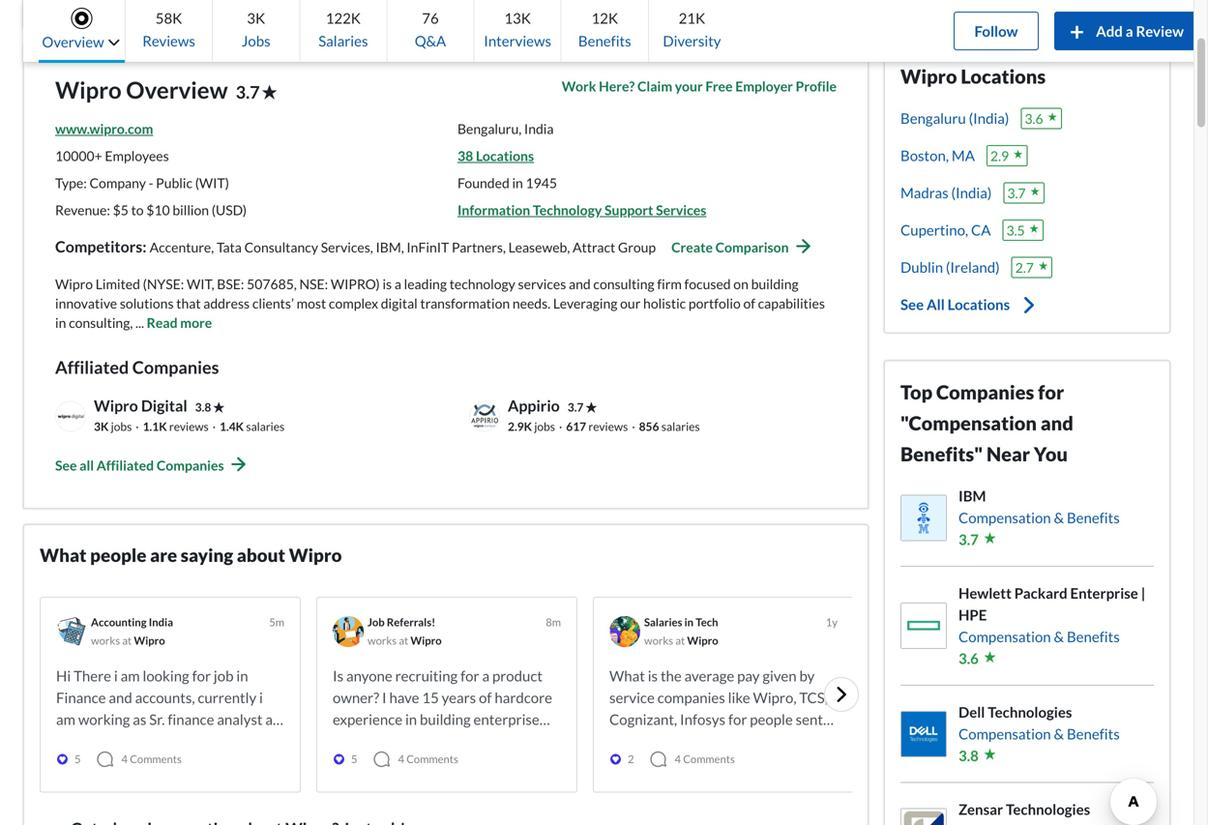 Task type: vqa. For each thing, say whether or not it's contained in the screenshot.


Task type: locate. For each thing, give the bounding box(es) containing it.
2 horizontal spatial works at wipro
[[645, 634, 719, 647]]

on left 'h1b'
[[610, 733, 626, 750]]

0 vertical spatial &
[[1054, 509, 1065, 526]]

2 jobs from the left
[[535, 420, 555, 434]]

2 5 from the left
[[351, 753, 358, 766]]

i
[[114, 667, 118, 685], [259, 689, 263, 706]]

1 vertical spatial for
[[192, 667, 211, 685]]

★ for digital
[[213, 400, 225, 414]]

3.6 down hpe
[[959, 650, 979, 667]]

1 vertical spatial what
[[610, 667, 645, 685]]

0 vertical spatial am
[[121, 667, 140, 685]]

& down packard
[[1054, 628, 1065, 645]]

0 horizontal spatial comments
[[130, 753, 182, 766]]

1 horizontal spatial 4
[[398, 753, 405, 766]]

3k jobs
[[94, 420, 132, 434]]

3k for 3k jobs
[[247, 9, 265, 27]]

works down accounting
[[91, 634, 120, 647]]

india right bengaluru,
[[524, 120, 554, 137]]

on inside what is the average pay given by service companies like wipro, tcs, cognizant, infosys for people sent on h1b to us . experience 10 years and working as technical architect
[[610, 733, 626, 750]]

& up zensar technologies
[[1054, 725, 1065, 743]]

what down all
[[40, 544, 87, 566]]

comments for finance
[[130, 753, 182, 766]]

2 horizontal spatial comments
[[683, 753, 735, 766]]

★ inside wipro digital 3.8 ★
[[213, 400, 225, 414]]

0 horizontal spatial 4
[[121, 753, 128, 766]]

wipro,
[[753, 689, 797, 706]]

0 vertical spatial india
[[524, 120, 554, 137]]

5
[[75, 753, 81, 766], [351, 753, 358, 766]]

1 comments from the left
[[130, 753, 182, 766]]

compensation & benefits link down dell
[[959, 723, 1120, 745]]

all
[[927, 296, 945, 313]]

2 horizontal spatial works
[[645, 634, 674, 647]]

0 vertical spatial working
[[78, 711, 130, 728]]

appirio
[[508, 396, 560, 415]]

1 horizontal spatial ★
[[262, 82, 277, 101]]

1 vertical spatial working
[[636, 754, 688, 772]]

infosys
[[680, 711, 726, 728]]

more
[[180, 315, 212, 331]]

that
[[176, 295, 201, 312]]

1 vertical spatial am
[[56, 711, 75, 728]]

reviews down digital
[[169, 420, 209, 434]]

wipro
[[901, 65, 958, 88], [55, 76, 122, 104], [55, 276, 93, 292], [94, 396, 138, 415], [289, 544, 342, 566], [134, 634, 165, 647], [411, 634, 442, 647], [688, 634, 719, 647]]

on for h1b
[[610, 733, 626, 750]]

compensation & benefits link down packard
[[959, 626, 1155, 648]]

3 & from the top
[[1054, 725, 1065, 743]]

compensation down dell
[[959, 725, 1052, 743]]

employees
[[105, 148, 169, 164]]

leaseweb,
[[509, 239, 570, 255]]

india for accounting india
[[149, 616, 173, 629]]

and up leveraging
[[569, 276, 591, 292]]

(india) up 2.9
[[969, 109, 1010, 127]]

what up "service"
[[610, 667, 645, 685]]

2 compensation from the top
[[959, 628, 1052, 645]]

1 vertical spatial as
[[691, 754, 704, 772]]

0 horizontal spatial working
[[78, 711, 130, 728]]

a up digital
[[395, 276, 402, 292]]

1.1k
[[143, 420, 167, 434]]

& inside ibm compensation & benefits
[[1054, 509, 1065, 526]]

1 horizontal spatial jobs
[[535, 420, 555, 434]]

wipro up 3k jobs
[[94, 396, 138, 415]]

in inside the hi there i am looking for job in finance and accounts, currently i am working as sr. finance analyst at wipro.
[[236, 667, 248, 685]]

1.4k salaries
[[220, 420, 285, 434]]

appirio 3.7 ★
[[508, 396, 597, 415]]

salaries down 122k
[[319, 32, 368, 49]]

3 4 comments from the left
[[675, 753, 735, 766]]

0 vertical spatial people
[[90, 544, 147, 566]]

2 compensation & benefits link from the top
[[959, 626, 1155, 648]]

0 vertical spatial (india)
[[969, 109, 1010, 127]]

works at wipro
[[91, 634, 165, 647], [368, 634, 442, 647], [645, 634, 719, 647]]

2 vertical spatial companies
[[157, 457, 224, 474]]

jobs for appirio
[[535, 420, 555, 434]]

1 vertical spatial 3.8
[[959, 747, 979, 765]]

as inside what is the average pay given by service companies like wipro, tcs, cognizant, infosys for people sent on h1b to us . experience 10 years and working as technical architect
[[691, 754, 704, 772]]

1 vertical spatial (india)
[[952, 184, 992, 201]]

0 horizontal spatial india
[[149, 616, 173, 629]]

1 horizontal spatial salaries
[[645, 616, 683, 629]]

competitors : accenture, tata consultancy services, ibm, infinit partners, leaseweb, attract group
[[55, 237, 656, 256]]

3 compensation from the top
[[959, 725, 1052, 743]]

compensation down hpe
[[959, 628, 1052, 645]]

technologies inside dell technologies compensation & benefits
[[988, 704, 1073, 721]]

technologies for dell
[[988, 704, 1073, 721]]

and inside wipro limited (nyse: wit, bse: 507685, nse: wipro) is a leading technology services and consulting firm focused on building innovative solutions that address clients' most complex digital transformation needs.  leveraging our holistic portfolio of capabilities in consulting,
[[569, 276, 591, 292]]

reviews right 617
[[589, 420, 628, 434]]

comments for on
[[683, 753, 735, 766]]

1 vertical spatial on
[[610, 733, 626, 750]]

1 horizontal spatial works
[[368, 634, 397, 647]]

support
[[605, 202, 654, 218]]

2 horizontal spatial for
[[1039, 381, 1065, 404]]

4 comments
[[121, 753, 182, 766], [398, 753, 459, 766], [675, 753, 735, 766]]

see all locations link
[[901, 294, 1155, 317]]

(usd)
[[212, 202, 247, 218]]

work here? claim your free employer profile
[[562, 78, 837, 94]]

on inside wipro limited (nyse: wit, bse: 507685, nse: wipro) is a leading technology services and consulting firm focused on building innovative solutions that address clients' most complex digital transformation needs.  leveraging our holistic portfolio of capabilities in consulting,
[[734, 276, 749, 292]]

compensation & benefits link for compensation
[[959, 723, 1120, 745]]

locations down the (ireland)
[[948, 296, 1010, 313]]

1 jobs from the left
[[111, 420, 132, 434]]

38
[[458, 148, 473, 164]]

compensation inside ibm compensation & benefits
[[959, 509, 1052, 526]]

what inside what is the average pay given by service companies like wipro, tcs, cognizant, infosys for people sent on h1b to us . experience 10 years and working as technical architect
[[610, 667, 645, 685]]

jobs for wipro
[[111, 420, 132, 434]]

looking
[[143, 667, 189, 685]]

billion
[[173, 202, 209, 218]]

boston,
[[901, 147, 949, 164]]

2 reviews from the left
[[589, 420, 628, 434]]

jobs down the appirio 3.7 ★
[[535, 420, 555, 434]]

and down 'h1b'
[[610, 754, 633, 772]]

1 vertical spatial compensation
[[959, 628, 1052, 645]]

building
[[752, 276, 799, 292]]

1 vertical spatial salaries
[[645, 616, 683, 629]]

0 vertical spatial 3k
[[247, 9, 265, 27]]

0 vertical spatial affiliated
[[55, 357, 129, 378]]

4 comments for finance
[[121, 753, 182, 766]]

wipro.
[[56, 733, 100, 750]]

0 vertical spatial compensation & benefits link
[[959, 507, 1120, 529]]

compensation & benefits link for enterprise
[[959, 626, 1155, 648]]

at down "job referrals!"
[[399, 634, 409, 647]]

hewlett packard enterprise | hpe compensation & benefits
[[959, 585, 1146, 645]]

reviews for 3.7
[[589, 420, 628, 434]]

affiliated right all
[[97, 457, 154, 474]]

wipro down referrals!
[[411, 634, 442, 647]]

job referrals!
[[368, 616, 436, 629]]

and up you
[[1041, 412, 1074, 435]]

856 salaries
[[639, 420, 700, 434]]

5 for job referrals!
[[351, 753, 358, 766]]

2 works at wipro from the left
[[368, 634, 442, 647]]

2 4 from the left
[[398, 753, 405, 766]]

617 reviews
[[566, 420, 628, 434]]

a right add
[[1126, 22, 1134, 39]]

0 vertical spatial technologies
[[988, 704, 1073, 721]]

works down job
[[368, 634, 397, 647]]

1 horizontal spatial working
[[636, 754, 688, 772]]

3 4 from the left
[[675, 753, 681, 766]]

0 horizontal spatial what
[[40, 544, 87, 566]]

works at wipro for what
[[645, 634, 719, 647]]

to inside what is the average pay given by service companies like wipro, tcs, cognizant, infosys for people sent on h1b to us . experience 10 years and working as technical architect
[[660, 733, 674, 750]]

for inside what is the average pay given by service companies like wipro, tcs, cognizant, infosys for people sent on h1b to us . experience 10 years and working as technical architect
[[729, 711, 747, 728]]

2 vertical spatial compensation & benefits link
[[959, 723, 1120, 745]]

and down there
[[109, 689, 132, 706]]

bengaluru (india)
[[901, 109, 1010, 127]]

compensation & benefits link for &
[[959, 507, 1120, 529]]

people
[[90, 544, 147, 566], [750, 711, 793, 728]]

compensation & benefits link
[[959, 507, 1120, 529], [959, 626, 1155, 648], [959, 723, 1120, 745]]

1 vertical spatial locations
[[476, 148, 534, 164]]

works for hi
[[91, 634, 120, 647]]

1 compensation from the top
[[959, 509, 1052, 526]]

2 vertical spatial compensation
[[959, 725, 1052, 743]]

for up you
[[1039, 381, 1065, 404]]

at down 'accounting india'
[[122, 634, 132, 647]]

companies up '"compensation'
[[937, 381, 1035, 404]]

1 works at wipro from the left
[[91, 634, 165, 647]]

us
[[676, 733, 695, 750]]

india for bengaluru, india
[[524, 120, 554, 137]]

0 horizontal spatial on
[[610, 733, 626, 750]]

0 vertical spatial compensation
[[959, 509, 1052, 526]]

work
[[562, 78, 597, 94]]

technologies right zensar
[[1006, 801, 1091, 818]]

job
[[214, 667, 234, 685]]

1 horizontal spatial 5
[[351, 753, 358, 766]]

2 & from the top
[[1054, 628, 1065, 645]]

2 vertical spatial for
[[729, 711, 747, 728]]

working
[[78, 711, 130, 728], [636, 754, 688, 772]]

3.7 down ibm
[[959, 531, 979, 548]]

at down salaries in tech
[[676, 634, 685, 647]]

in
[[512, 175, 523, 191], [55, 315, 66, 331], [685, 616, 694, 629], [236, 667, 248, 685]]

technologies
[[988, 704, 1073, 721], [1006, 801, 1091, 818]]

3 works from the left
[[645, 634, 674, 647]]

2 comments from the left
[[407, 753, 459, 766]]

works at wipro for hi
[[91, 634, 165, 647]]

1 horizontal spatial overview
[[126, 76, 228, 104]]

0 horizontal spatial ★
[[213, 400, 225, 414]]

3 compensation & benefits link from the top
[[959, 723, 1120, 745]]

1 vertical spatial technologies
[[1006, 801, 1091, 818]]

people left are
[[90, 544, 147, 566]]

benefits inside dell technologies compensation & benefits
[[1067, 725, 1120, 743]]

0 vertical spatial a
[[1126, 22, 1134, 39]]

wipro inside wipro limited (nyse: wit, bse: 507685, nse: wipro) is a leading technology services and consulting firm focused on building innovative solutions that address clients' most complex digital transformation needs.  leveraging our holistic portfolio of capabilities in consulting,
[[55, 276, 93, 292]]

see all locations
[[901, 296, 1010, 313]]

create
[[672, 239, 713, 255]]

0 vertical spatial companies
[[132, 357, 219, 378]]

10
[[777, 733, 794, 750]]

ibm image
[[902, 496, 946, 540]]

and inside 'top companies for "compensation and benefits" near you'
[[1041, 412, 1074, 435]]

0 horizontal spatial 4 comments
[[121, 753, 182, 766]]

i right there
[[114, 667, 118, 685]]

2 vertical spatial &
[[1054, 725, 1065, 743]]

address
[[203, 295, 250, 312]]

1 vertical spatial compensation & benefits link
[[959, 626, 1155, 648]]

1 4 comments from the left
[[121, 753, 182, 766]]

1 horizontal spatial see
[[901, 296, 924, 313]]

0 horizontal spatial 5
[[75, 753, 81, 766]]

1 vertical spatial to
[[660, 733, 674, 750]]

1 horizontal spatial 3k
[[247, 9, 265, 27]]

the
[[661, 667, 682, 685]]

locations down bengaluru, india
[[476, 148, 534, 164]]

zensar technologies image
[[902, 809, 946, 825]]

3 comments from the left
[[683, 753, 735, 766]]

pay
[[738, 667, 760, 685]]

locations down follow button
[[961, 65, 1046, 88]]

hewlett packard enterprise | hpe image
[[902, 604, 946, 648]]

in right job
[[236, 667, 248, 685]]

innovative
[[55, 295, 117, 312]]

partners,
[[452, 239, 506, 255]]

compensation down ibm
[[959, 509, 1052, 526]]

1 horizontal spatial am
[[121, 667, 140, 685]]

1 reviews from the left
[[169, 420, 209, 434]]

0 horizontal spatial is
[[383, 276, 392, 292]]

works at wipro down "job referrals!"
[[368, 634, 442, 647]]

0 vertical spatial to
[[131, 202, 144, 218]]

-
[[149, 175, 153, 191]]

companies inside 'top companies for "compensation and benefits" near you'
[[937, 381, 1035, 404]]

1 horizontal spatial as
[[691, 754, 704, 772]]

all
[[80, 457, 94, 474]]

overview up www.wipro.com link
[[42, 33, 104, 50]]

at for job
[[399, 634, 409, 647]]

1 vertical spatial &
[[1054, 628, 1065, 645]]

works at wipro down 'accounting india'
[[91, 634, 165, 647]]

technology
[[450, 276, 516, 292]]

2 salaries from the left
[[662, 420, 700, 434]]

1 vertical spatial 3.6
[[959, 650, 979, 667]]

76
[[422, 9, 439, 27]]

to right $5 at the top of page
[[131, 202, 144, 218]]

works at wipro down salaries in tech
[[645, 634, 719, 647]]

... read more
[[133, 315, 212, 331]]

★ inside wipro overview 3.7 ★
[[262, 82, 277, 101]]

13k
[[505, 9, 531, 27]]

consulting,
[[69, 315, 133, 331]]

competitors
[[55, 237, 142, 256]]

dublin (ireland) link
[[901, 256, 1000, 278]]

to left us
[[660, 733, 674, 750]]

2 horizontal spatial ★
[[586, 400, 597, 414]]

0 vertical spatial locations
[[961, 65, 1046, 88]]

12k benefits
[[579, 9, 632, 49]]

as down .
[[691, 754, 704, 772]]

at right the analyst
[[266, 711, 278, 728]]

1 4 from the left
[[121, 753, 128, 766]]

2 4 comments from the left
[[398, 753, 459, 766]]

overview
[[42, 33, 104, 50], [126, 76, 228, 104]]

companies up digital
[[132, 357, 219, 378]]

leading
[[404, 276, 447, 292]]

0 vertical spatial on
[[734, 276, 749, 292]]

in down innovative
[[55, 315, 66, 331]]

companies down 1.1k reviews
[[157, 457, 224, 474]]

3.8 inside wipro digital 3.8 ★
[[195, 400, 211, 414]]

0 vertical spatial salaries
[[319, 32, 368, 49]]

1 vertical spatial is
[[648, 667, 658, 685]]

as left sr.
[[133, 711, 147, 728]]

& down you
[[1054, 509, 1065, 526]]

★ up 1.4k
[[213, 400, 225, 414]]

& inside dell technologies compensation & benefits
[[1054, 725, 1065, 743]]

10000+ employees
[[55, 148, 169, 164]]

services
[[518, 276, 566, 292]]

1 compensation & benefits link from the top
[[959, 507, 1120, 529]]

0 horizontal spatial to
[[131, 202, 144, 218]]

1 horizontal spatial to
[[660, 733, 674, 750]]

cupertino, ca link
[[901, 219, 991, 241]]

see for see all locations
[[901, 296, 924, 313]]

free
[[706, 78, 733, 94]]

1 vertical spatial people
[[750, 711, 793, 728]]

0 horizontal spatial reviews
[[169, 420, 209, 434]]

salaries right 1.4k
[[246, 420, 285, 434]]

1 5 from the left
[[75, 753, 81, 766]]

0 horizontal spatial a
[[395, 276, 402, 292]]

3k right wipro digital logo
[[94, 420, 109, 434]]

0 vertical spatial is
[[383, 276, 392, 292]]

&
[[1054, 509, 1065, 526], [1054, 628, 1065, 645], [1054, 725, 1065, 743]]

wipro locations
[[901, 65, 1046, 88]]

4 comments for on
[[675, 753, 735, 766]]

0 vertical spatial 3.6
[[1025, 110, 1044, 127]]

wipro down tech at the right of the page
[[688, 634, 719, 647]]

2 works from the left
[[368, 634, 397, 647]]

working down 'h1b'
[[636, 754, 688, 772]]

1 vertical spatial i
[[259, 689, 263, 706]]

1 horizontal spatial for
[[729, 711, 747, 728]]

for left job
[[192, 667, 211, 685]]

★ inside the appirio 3.7 ★
[[586, 400, 597, 414]]

jobs left 1.1k
[[111, 420, 132, 434]]

wipro digital 3.8 ★
[[94, 396, 225, 415]]

dublin (ireland)
[[901, 258, 1000, 276]]

for up experience
[[729, 711, 747, 728]]

1 vertical spatial a
[[395, 276, 402, 292]]

salaries for digital
[[246, 420, 285, 434]]

0 horizontal spatial works
[[91, 634, 120, 647]]

i up the analyst
[[259, 689, 263, 706]]

0 horizontal spatial as
[[133, 711, 147, 728]]

10000+
[[55, 148, 102, 164]]

0 vertical spatial for
[[1039, 381, 1065, 404]]

0 horizontal spatial 3k
[[94, 420, 109, 434]]

is left the
[[648, 667, 658, 685]]

see all affiliated companies
[[55, 457, 224, 474]]

1 vertical spatial see
[[55, 457, 77, 474]]

capabilities
[[758, 295, 825, 312]]

2 horizontal spatial 4
[[675, 753, 681, 766]]

technologies right dell
[[988, 704, 1073, 721]]

india right accounting
[[149, 616, 173, 629]]

1 vertical spatial india
[[149, 616, 173, 629]]

compensation & benefits link down you
[[959, 507, 1120, 529]]

1 vertical spatial 3k
[[94, 420, 109, 434]]

0 horizontal spatial 3.8
[[195, 400, 211, 414]]

3.7 up 617
[[568, 400, 584, 414]]

salaries right 856 at bottom right
[[662, 420, 700, 434]]

salaries left tech at the right of the page
[[645, 616, 683, 629]]

interviews
[[484, 32, 552, 49]]

1 works from the left
[[91, 634, 120, 647]]

companies
[[132, 357, 219, 378], [937, 381, 1035, 404], [157, 457, 224, 474]]

3.7 down "jobs"
[[236, 81, 260, 103]]

3.8 up 1.1k reviews
[[195, 400, 211, 414]]

am left looking
[[121, 667, 140, 685]]

★ up 617 reviews
[[586, 400, 597, 414]]

1 horizontal spatial on
[[734, 276, 749, 292]]

is up digital
[[383, 276, 392, 292]]

3.6 down wipro locations
[[1025, 110, 1044, 127]]

(india) down the 'ma'
[[952, 184, 992, 201]]

am up "wipro."
[[56, 711, 75, 728]]

1 salaries from the left
[[246, 420, 285, 434]]

wipro up innovative
[[55, 276, 93, 292]]

enterprise
[[1071, 585, 1139, 602]]

affiliated down the consulting,
[[55, 357, 129, 378]]

3k inside 3k jobs
[[247, 9, 265, 27]]

in inside wipro limited (nyse: wit, bse: 507685, nse: wipro) is a leading technology services and consulting firm focused on building innovative solutions that address clients' most complex digital transformation needs.  leveraging our holistic portfolio of capabilities in consulting,
[[55, 315, 66, 331]]

1 horizontal spatial india
[[524, 120, 554, 137]]

working down the finance
[[78, 711, 130, 728]]

3k up "jobs"
[[247, 9, 265, 27]]

overview down reviews on the top of page
[[126, 76, 228, 104]]

works down salaries in tech
[[645, 634, 674, 647]]

8m
[[546, 616, 561, 629]]

0 vertical spatial 3.8
[[195, 400, 211, 414]]

1 vertical spatial affiliated
[[97, 457, 154, 474]]

3.8 down dell
[[959, 747, 979, 765]]

people down wipro,
[[750, 711, 793, 728]]

0 horizontal spatial i
[[114, 667, 118, 685]]

1 & from the top
[[1054, 509, 1065, 526]]

3.7 inside the appirio 3.7 ★
[[568, 400, 584, 414]]

★ down "jobs"
[[262, 82, 277, 101]]

3 works at wipro from the left
[[645, 634, 719, 647]]

0 horizontal spatial for
[[192, 667, 211, 685]]

"compensation
[[901, 412, 1037, 435]]

on up of
[[734, 276, 749, 292]]

1 horizontal spatial comments
[[407, 753, 459, 766]]

reviews for digital
[[169, 420, 209, 434]]

2 vertical spatial locations
[[948, 296, 1010, 313]]

1 horizontal spatial people
[[750, 711, 793, 728]]

companies for top
[[937, 381, 1035, 404]]

what for what is the average pay given by service companies like wipro, tcs, cognizant, infosys for people sent on h1b to us . experience 10 years and working as technical architect
[[610, 667, 645, 685]]

jobs
[[242, 32, 271, 49]]



Task type: describe. For each thing, give the bounding box(es) containing it.
like
[[728, 689, 751, 706]]

nse:
[[300, 276, 328, 292]]

1 horizontal spatial 3.8
[[959, 747, 979, 765]]

856
[[639, 420, 660, 434]]

people inside what is the average pay given by service companies like wipro, tcs, cognizant, infosys for people sent on h1b to us . experience 10 years and working as technical architect
[[750, 711, 793, 728]]

(india) for bengaluru (india)
[[969, 109, 1010, 127]]

(india) for madras (india)
[[952, 184, 992, 201]]

q&a
[[415, 32, 446, 49]]

as inside the hi there i am looking for job in finance and accounts, currently i am working as sr. finance analyst at wipro.
[[133, 711, 147, 728]]

$10
[[146, 202, 170, 218]]

referrals!
[[387, 616, 436, 629]]

boston, ma link
[[901, 145, 975, 166]]

cupertino,
[[901, 221, 969, 239]]

digital
[[141, 396, 187, 415]]

locations for wipro locations
[[961, 65, 1046, 88]]

is inside what is the average pay given by service companies like wipro, tcs, cognizant, infosys for people sent on h1b to us . experience 10 years and working as technical architect
[[648, 667, 658, 685]]

tata
[[217, 239, 242, 255]]

cupertino, ca
[[901, 221, 991, 239]]

public
[[156, 175, 193, 191]]

technical
[[707, 754, 766, 772]]

zensar
[[959, 801, 1004, 818]]

review
[[1137, 22, 1185, 39]]

benefits inside hewlett packard enterprise | hpe compensation & benefits
[[1067, 628, 1120, 645]]

revenue:
[[55, 202, 110, 218]]

sr.
[[149, 711, 165, 728]]

top companies for "compensation and benefits" near you
[[901, 381, 1074, 466]]

2.9k jobs
[[508, 420, 555, 434]]

wipro)
[[331, 276, 380, 292]]

2.9
[[991, 147, 1009, 164]]

working inside what is the average pay given by service companies like wipro, tcs, cognizant, infosys for people sent on h1b to us . experience 10 years and working as technical architect
[[636, 754, 688, 772]]

1.1k reviews
[[143, 420, 209, 434]]

limited
[[96, 276, 140, 292]]

★ for overview
[[262, 82, 277, 101]]

www.wipro.com link
[[55, 120, 153, 137]]

3k for 3k jobs
[[94, 420, 109, 434]]

dell
[[959, 704, 986, 721]]

dell technologies compensation & benefits
[[959, 704, 1120, 743]]

see all affiliated companies link
[[55, 454, 249, 477]]

boston, ma
[[901, 147, 975, 164]]

works for what
[[645, 634, 674, 647]]

compensation inside dell technologies compensation & benefits
[[959, 725, 1052, 743]]

what for what people are saying about wipro
[[40, 544, 87, 566]]

technologies for zensar
[[1006, 801, 1091, 818]]

wipro right about
[[289, 544, 342, 566]]

currently
[[198, 689, 257, 706]]

compensation inside hewlett packard enterprise | hpe compensation & benefits
[[959, 628, 1052, 645]]

(ireland)
[[946, 258, 1000, 276]]

www.wipro.com
[[55, 120, 153, 137]]

wipro overview 3.7 ★
[[55, 76, 277, 104]]

are
[[150, 544, 177, 566]]

5m
[[269, 616, 285, 629]]

5 for accounting india
[[75, 753, 81, 766]]

wipro down 'accounting india'
[[134, 634, 165, 647]]

tcs,
[[800, 689, 828, 706]]

founded in 1945
[[458, 175, 557, 191]]

3k jobs
[[242, 9, 271, 49]]

for inside 'top companies for "compensation and benefits" near you'
[[1039, 381, 1065, 404]]

wipro up the www.wipro.com
[[55, 76, 122, 104]]

here?
[[599, 78, 635, 94]]

given
[[763, 667, 797, 685]]

companies inside see all affiliated companies link
[[157, 457, 224, 474]]

4 for on
[[675, 753, 681, 766]]

see for see all affiliated companies
[[55, 457, 77, 474]]

salaries for 3.7
[[662, 420, 700, 434]]

packard
[[1015, 585, 1068, 602]]

ibm,
[[376, 239, 404, 255]]

infinit
[[407, 239, 449, 255]]

a inside wipro limited (nyse: wit, bse: 507685, nse: wipro) is a leading technology services and consulting firm focused on building innovative solutions that address clients' most complex digital transformation needs.  leveraging our holistic portfolio of capabilities in consulting,
[[395, 276, 402, 292]]

3.7 inside wipro overview 3.7 ★
[[236, 81, 260, 103]]

0 horizontal spatial salaries
[[319, 32, 368, 49]]

wipro up 'bengaluru' in the right of the page
[[901, 65, 958, 88]]

read
[[147, 315, 178, 331]]

(wit)
[[195, 175, 229, 191]]

affiliated companies
[[55, 357, 219, 378]]

wipro digital logo image
[[55, 401, 86, 432]]

ma
[[952, 147, 975, 164]]

ibm
[[959, 487, 987, 505]]

on for building
[[734, 276, 749, 292]]

locations for 38 locations
[[476, 148, 534, 164]]

working inside the hi there i am looking for job in finance and accounts, currently i am working as sr. finance analyst at wipro.
[[78, 711, 130, 728]]

accounts,
[[135, 689, 195, 706]]

1 vertical spatial overview
[[126, 76, 228, 104]]

madras
[[901, 184, 949, 201]]

507685,
[[247, 276, 297, 292]]

create comparison
[[672, 239, 789, 255]]

at inside the hi there i am looking for job in finance and accounts, currently i am working as sr. finance analyst at wipro.
[[266, 711, 278, 728]]

0 vertical spatial i
[[114, 667, 118, 685]]

0 horizontal spatial 3.6
[[959, 650, 979, 667]]

122k
[[326, 9, 361, 27]]

and inside the hi there i am looking for job in finance and accounts, currently i am working as sr. finance analyst at wipro.
[[109, 689, 132, 706]]

focused
[[685, 276, 731, 292]]

average
[[685, 667, 735, 685]]

companies for affiliated
[[132, 357, 219, 378]]

in left tech at the right of the page
[[685, 616, 694, 629]]

4 for finance
[[121, 753, 128, 766]]

at for salaries
[[676, 634, 685, 647]]

your
[[675, 78, 703, 94]]

3.5
[[1007, 222, 1026, 238]]

617
[[566, 420, 587, 434]]

is inside wipro limited (nyse: wit, bse: 507685, nse: wipro) is a leading technology services and consulting firm focused on building innovative solutions that address clients' most complex digital transformation needs.  leveraging our holistic portfolio of capabilities in consulting,
[[383, 276, 392, 292]]

follow button
[[954, 12, 1039, 50]]

consultancy
[[244, 239, 318, 255]]

ibm compensation & benefits
[[959, 487, 1120, 526]]

appirio logo image
[[469, 401, 500, 432]]

tech
[[696, 616, 719, 629]]

0 horizontal spatial overview
[[42, 33, 104, 50]]

76 q&a
[[415, 9, 446, 49]]

madras (india) link
[[901, 182, 992, 204]]

comparison
[[716, 239, 789, 255]]

hpe
[[959, 606, 987, 624]]

companies
[[658, 689, 726, 706]]

salaries in tech
[[645, 616, 719, 629]]

0 horizontal spatial am
[[56, 711, 75, 728]]

1945
[[526, 175, 557, 191]]

at for accounting
[[122, 634, 132, 647]]

employer
[[736, 78, 793, 94]]

wit,
[[187, 276, 214, 292]]

follow
[[975, 22, 1019, 39]]

near
[[987, 443, 1031, 466]]

in left 1945 on the left of page
[[512, 175, 523, 191]]

reviews
[[142, 32, 195, 49]]

2
[[628, 753, 634, 766]]

:
[[142, 237, 147, 256]]

1.4k
[[220, 420, 244, 434]]

1 horizontal spatial i
[[259, 689, 263, 706]]

21k diversity
[[663, 9, 721, 49]]

work here? claim your free employer profile link
[[562, 76, 837, 104]]

and inside what is the average pay given by service companies like wipro, tcs, cognizant, infosys for people sent on h1b to us . experience 10 years and working as technical architect
[[610, 754, 633, 772]]

58k
[[156, 9, 182, 27]]

& inside hewlett packard enterprise | hpe compensation & benefits
[[1054, 628, 1065, 645]]

3.7 up '3.5'
[[1008, 185, 1026, 201]]

experience
[[703, 733, 774, 750]]

next button image
[[831, 683, 853, 707]]

benefits inside ibm compensation & benefits
[[1067, 509, 1120, 526]]

1 horizontal spatial 3.6
[[1025, 110, 1044, 127]]

for inside the hi there i am looking for job in finance and accounts, currently i am working as sr. finance analyst at wipro.
[[192, 667, 211, 685]]

company
[[89, 175, 146, 191]]

(nyse:
[[143, 276, 184, 292]]

profile
[[796, 78, 837, 94]]

accenture,
[[150, 239, 214, 255]]

1y
[[826, 616, 838, 629]]

dell technologies image
[[902, 712, 946, 757]]



